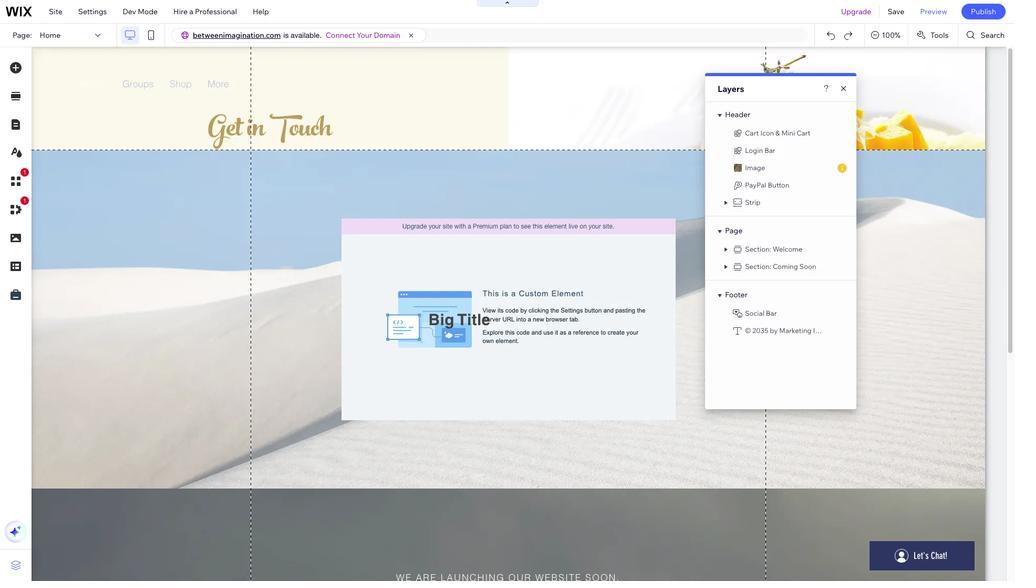 Task type: locate. For each thing, give the bounding box(es) containing it.
marketing
[[779, 326, 812, 335]]

cart right the mini
[[797, 129, 811, 137]]

2 1 from the top
[[23, 198, 26, 204]]

bar
[[765, 146, 775, 154], [766, 309, 777, 317]]

2035
[[752, 326, 768, 335]]

search button
[[959, 24, 1014, 47]]

1 vertical spatial section:
[[745, 262, 771, 271]]

0 horizontal spatial cart
[[745, 129, 759, 137]]

©
[[745, 326, 751, 335]]

in...
[[813, 326, 824, 335]]

cart
[[745, 129, 759, 137], [797, 129, 811, 137]]

by
[[770, 326, 778, 335]]

section: coming soon
[[745, 262, 816, 271]]

social bar
[[745, 309, 777, 317]]

1 section: from the top
[[745, 245, 771, 253]]

cart left icon
[[745, 129, 759, 137]]

cart icon & mini cart
[[745, 129, 811, 137]]

layers
[[718, 84, 744, 94]]

is available. connect your domain
[[283, 30, 400, 40]]

footer
[[725, 290, 748, 300]]

2 cart from the left
[[797, 129, 811, 137]]

2 section: from the top
[[745, 262, 771, 271]]

0 vertical spatial bar
[[765, 146, 775, 154]]

bar right login
[[765, 146, 775, 154]]

upgrade
[[841, 7, 871, 16]]

1 vertical spatial 1 button
[[5, 197, 29, 221]]

section:
[[745, 245, 771, 253], [745, 262, 771, 271]]

tools
[[931, 30, 949, 40]]

section: up section: coming soon
[[745, 245, 771, 253]]

icon
[[760, 129, 774, 137]]

section: for section: welcome
[[745, 245, 771, 253]]

100%
[[882, 30, 901, 40]]

social
[[745, 309, 765, 317]]

preview button
[[912, 0, 955, 23]]

0 vertical spatial 1 button
[[5, 168, 29, 192]]

mode
[[138, 7, 158, 16]]

© 2035 by marketing in...
[[745, 326, 824, 335]]

1 button
[[5, 168, 29, 192], [5, 197, 29, 221]]

bar right social
[[766, 309, 777, 317]]

1 1 button from the top
[[5, 168, 29, 192]]

preview
[[920, 7, 947, 16]]

professional
[[195, 7, 237, 16]]

1
[[23, 169, 26, 176], [23, 198, 26, 204]]

0 vertical spatial 1
[[23, 169, 26, 176]]

save button
[[880, 0, 912, 23]]

1 vertical spatial 1
[[23, 198, 26, 204]]

is
[[283, 31, 289, 39]]

search
[[981, 30, 1005, 40]]

header
[[725, 110, 751, 119]]

dev
[[123, 7, 136, 16]]

welcome
[[773, 245, 803, 253]]

1 horizontal spatial cart
[[797, 129, 811, 137]]

1 1 from the top
[[23, 169, 26, 176]]

1 vertical spatial bar
[[766, 309, 777, 317]]

button
[[768, 181, 789, 189]]

section: down section: welcome
[[745, 262, 771, 271]]

image
[[745, 163, 765, 172]]

0 vertical spatial section:
[[745, 245, 771, 253]]



Task type: describe. For each thing, give the bounding box(es) containing it.
a
[[189, 7, 193, 16]]

section: welcome
[[745, 245, 803, 253]]

mini
[[782, 129, 795, 137]]

login bar
[[745, 146, 775, 154]]

site
[[49, 7, 62, 16]]

publish button
[[962, 4, 1006, 19]]

strip
[[745, 198, 761, 207]]

domain
[[374, 30, 400, 40]]

publish
[[971, 7, 996, 16]]

paypal
[[745, 181, 766, 189]]

available.
[[291, 31, 322, 39]]

tools button
[[909, 24, 958, 47]]

save
[[888, 7, 905, 16]]

help
[[253, 7, 269, 16]]

home
[[40, 30, 61, 40]]

section: for section: coming soon
[[745, 262, 771, 271]]

paypal button
[[745, 181, 789, 189]]

100% button
[[865, 24, 908, 47]]

1 cart from the left
[[745, 129, 759, 137]]

2 1 button from the top
[[5, 197, 29, 221]]

connect
[[326, 30, 355, 40]]

soon
[[800, 262, 816, 271]]

bar for social bar
[[766, 309, 777, 317]]

dev mode
[[123, 7, 158, 16]]

settings
[[78, 7, 107, 16]]

betweenimagination.com
[[193, 30, 281, 40]]

your
[[357, 30, 372, 40]]

&
[[776, 129, 780, 137]]

bar for login bar
[[765, 146, 775, 154]]

hire a professional
[[173, 7, 237, 16]]

coming
[[773, 262, 798, 271]]

hire
[[173, 7, 188, 16]]

login
[[745, 146, 763, 154]]

page
[[725, 226, 743, 235]]



Task type: vqa. For each thing, say whether or not it's contained in the screenshot.
the 1 related to first the 1 button
yes



